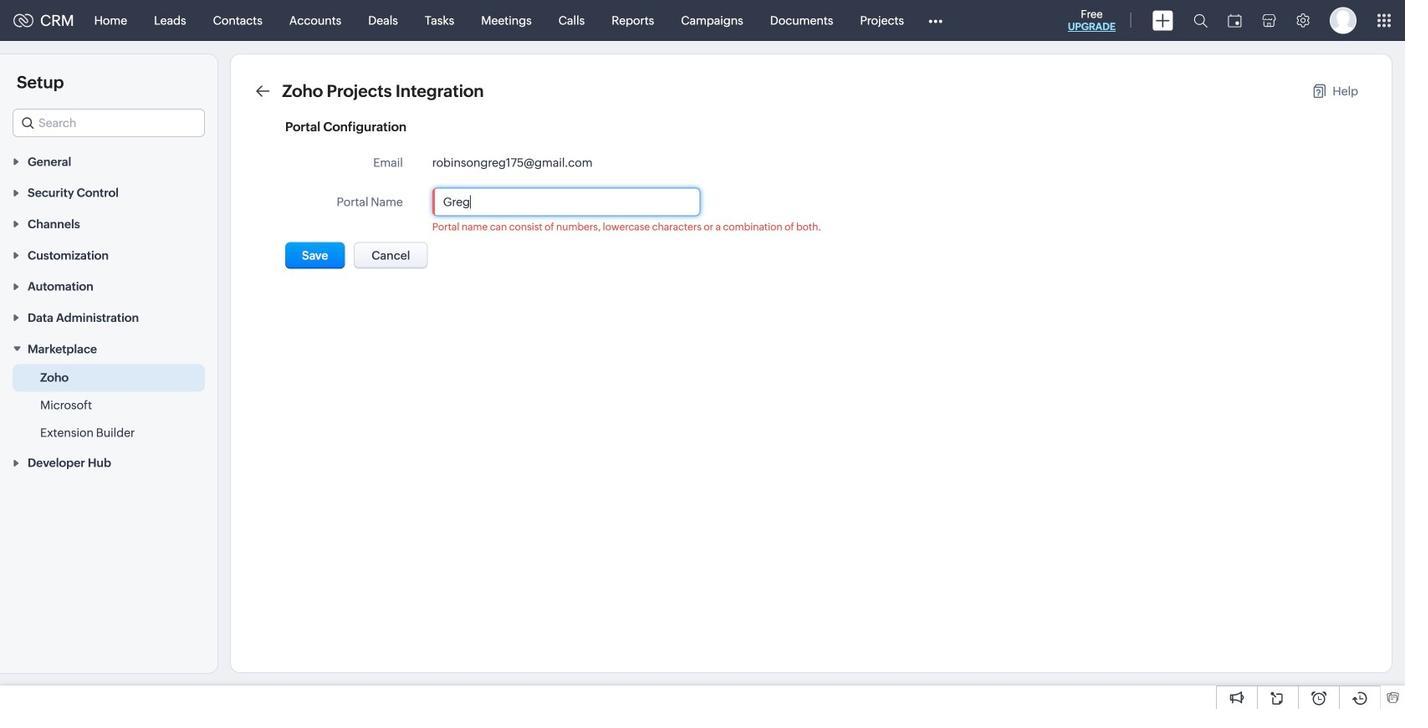 Task type: describe. For each thing, give the bounding box(es) containing it.
Portal Name text field
[[433, 189, 700, 215]]

create menu element
[[1143, 0, 1184, 41]]

create menu image
[[1153, 10, 1174, 31]]



Task type: locate. For each thing, give the bounding box(es) containing it.
logo image
[[13, 14, 33, 27]]

profile image
[[1330, 7, 1357, 34]]

search element
[[1184, 0, 1218, 41]]

Other Modules field
[[918, 7, 954, 34]]

search image
[[1194, 13, 1208, 28]]

profile element
[[1320, 0, 1367, 41]]

region
[[0, 364, 218, 447]]

None field
[[13, 109, 205, 137]]

Search text field
[[13, 110, 204, 136]]

calendar image
[[1228, 14, 1243, 27]]



Task type: vqa. For each thing, say whether or not it's contained in the screenshot.
logo
yes



